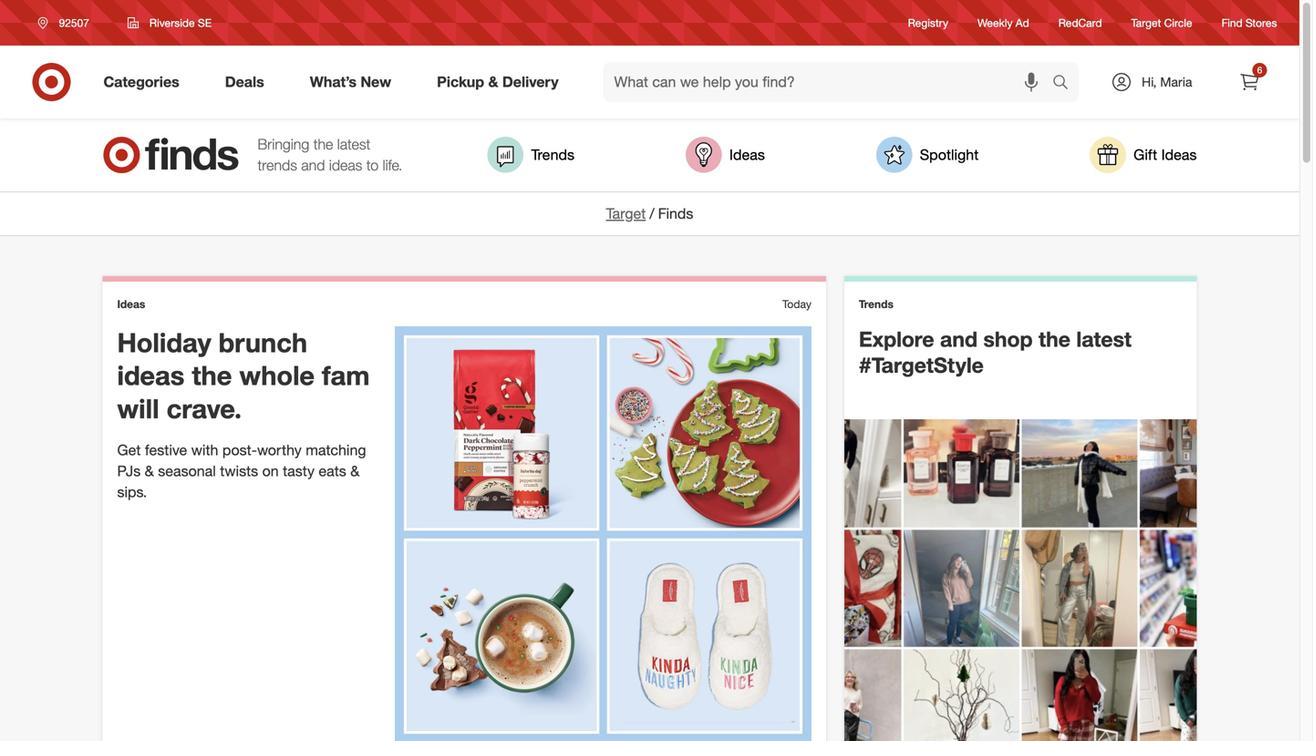 Task type: vqa. For each thing, say whether or not it's contained in the screenshot.
and
yes



Task type: describe. For each thing, give the bounding box(es) containing it.
find stores link
[[1222, 15, 1277, 31]]

what's new
[[310, 73, 391, 91]]

will
[[117, 393, 159, 425]]

se
[[198, 16, 212, 30]]

ideas inside gift ideas link
[[1162, 146, 1197, 164]]

collage of people showing off their #targetstyle image
[[845, 420, 1197, 742]]

brunch
[[219, 327, 307, 359]]

ideas link
[[686, 137, 765, 173]]

riverside se
[[149, 16, 212, 30]]

1 horizontal spatial &
[[351, 463, 360, 480]]

delivery
[[503, 73, 559, 91]]

target link
[[606, 205, 646, 223]]

#targetstyle
[[859, 353, 984, 378]]

92507
[[59, 16, 89, 30]]

explore
[[859, 327, 935, 352]]

sips.
[[117, 483, 147, 501]]

target finds image
[[103, 137, 239, 173]]

new
[[361, 73, 391, 91]]

registry
[[908, 16, 949, 30]]

eats
[[319, 463, 346, 480]]

hi, maria
[[1142, 74, 1193, 90]]

search button
[[1045, 62, 1088, 106]]

2 horizontal spatial &
[[488, 73, 498, 91]]

circle
[[1165, 16, 1193, 30]]

explore and shop the latest #targetstyle
[[859, 327, 1132, 378]]

redcard
[[1059, 16, 1102, 30]]

latest inside explore and shop the latest #targetstyle
[[1077, 327, 1132, 352]]

crave.
[[167, 393, 242, 425]]

categories link
[[88, 62, 202, 102]]

92507 button
[[26, 6, 108, 39]]

today
[[783, 297, 812, 311]]

What can we help you find? suggestions appear below search field
[[603, 62, 1057, 102]]

deals
[[225, 73, 264, 91]]

tasty
[[283, 463, 315, 480]]

gift
[[1134, 146, 1158, 164]]

the for holiday brunch ideas the whole fam will crave.
[[192, 360, 232, 392]]

worthy
[[257, 442, 302, 459]]

0 horizontal spatial ideas
[[117, 297, 145, 311]]

pjs
[[117, 463, 141, 480]]

target / finds
[[606, 205, 694, 223]]

weekly ad
[[978, 16, 1030, 30]]

and inside explore and shop the latest #targetstyle
[[940, 327, 978, 352]]

the for explore and shop the latest #targetstyle
[[1039, 327, 1071, 352]]

6
[[1258, 64, 1263, 76]]

1 horizontal spatial trends
[[859, 297, 894, 311]]

/
[[650, 205, 655, 223]]

gift ideas link
[[1090, 137, 1197, 173]]

ad
[[1016, 16, 1030, 30]]

holiday
[[117, 327, 211, 359]]

life.
[[383, 156, 403, 174]]

find stores
[[1222, 16, 1277, 30]]

deals link
[[210, 62, 287, 102]]

ideas inside "bringing the latest trends and ideas to life."
[[329, 156, 362, 174]]

spotlight link
[[876, 137, 979, 173]]

finds
[[658, 205, 694, 223]]

fam
[[322, 360, 370, 392]]

get festive with post-worthy matching pjs & seasonal twists on tasty eats & sips.
[[117, 442, 366, 501]]



Task type: locate. For each thing, give the bounding box(es) containing it.
target left / at top
[[606, 205, 646, 223]]

pickup
[[437, 73, 484, 91]]

trends
[[531, 146, 575, 164], [859, 297, 894, 311]]

target circle
[[1132, 16, 1193, 30]]

holiday brunch ideas the whole fam will crave. image
[[395, 327, 812, 742]]

0 horizontal spatial and
[[301, 156, 325, 174]]

trends down 'delivery'
[[531, 146, 575, 164]]

target circle link
[[1132, 15, 1193, 31]]

6 link
[[1230, 62, 1270, 102]]

0 horizontal spatial the
[[192, 360, 232, 392]]

& right 'eats'
[[351, 463, 360, 480]]

weekly
[[978, 16, 1013, 30]]

holiday brunch ideas the whole fam will crave.
[[117, 327, 370, 425]]

0 vertical spatial ideas
[[329, 156, 362, 174]]

ideas
[[730, 146, 765, 164], [1162, 146, 1197, 164], [117, 297, 145, 311]]

what's new link
[[294, 62, 414, 102]]

the inside holiday brunch ideas the whole fam will crave.
[[192, 360, 232, 392]]

on
[[262, 463, 279, 480]]

target for target / finds
[[606, 205, 646, 223]]

stores
[[1246, 16, 1277, 30]]

2 horizontal spatial ideas
[[1162, 146, 1197, 164]]

pickup & delivery link
[[422, 62, 582, 102]]

riverside se button
[[116, 6, 224, 39]]

1 vertical spatial ideas
[[117, 360, 185, 392]]

find
[[1222, 16, 1243, 30]]

trends inside "link"
[[531, 146, 575, 164]]

1 vertical spatial target
[[606, 205, 646, 223]]

seasonal
[[158, 463, 216, 480]]

weekly ad link
[[978, 15, 1030, 31]]

0 vertical spatial and
[[301, 156, 325, 174]]

get
[[117, 442, 141, 459]]

1 horizontal spatial latest
[[1077, 327, 1132, 352]]

registry link
[[908, 15, 949, 31]]

pickup & delivery
[[437, 73, 559, 91]]

ideas left to
[[329, 156, 362, 174]]

target left circle
[[1132, 16, 1162, 30]]

spotlight
[[920, 146, 979, 164]]

1 vertical spatial and
[[940, 327, 978, 352]]

the inside "bringing the latest trends and ideas to life."
[[314, 136, 333, 153]]

&
[[488, 73, 498, 91], [145, 463, 154, 480], [351, 463, 360, 480]]

& right "pjs"
[[145, 463, 154, 480]]

1 horizontal spatial ideas
[[329, 156, 362, 174]]

post-
[[222, 442, 257, 459]]

matching
[[306, 442, 366, 459]]

1 vertical spatial trends
[[859, 297, 894, 311]]

trends up explore
[[859, 297, 894, 311]]

0 horizontal spatial ideas
[[117, 360, 185, 392]]

ideas
[[329, 156, 362, 174], [117, 360, 185, 392]]

to
[[366, 156, 379, 174]]

0 horizontal spatial &
[[145, 463, 154, 480]]

latest inside "bringing the latest trends and ideas to life."
[[337, 136, 371, 153]]

categories
[[104, 73, 179, 91]]

latest
[[337, 136, 371, 153], [1077, 327, 1132, 352]]

2 vertical spatial the
[[192, 360, 232, 392]]

and inside "bringing the latest trends and ideas to life."
[[301, 156, 325, 174]]

what's
[[310, 73, 357, 91]]

1 horizontal spatial the
[[314, 136, 333, 153]]

riverside
[[149, 16, 195, 30]]

trends link
[[488, 137, 575, 173]]

hi,
[[1142, 74, 1157, 90]]

trends
[[258, 156, 297, 174]]

search
[[1045, 75, 1088, 93]]

redcard link
[[1059, 15, 1102, 31]]

0 vertical spatial the
[[314, 136, 333, 153]]

1 vertical spatial the
[[1039, 327, 1071, 352]]

the right bringing
[[314, 136, 333, 153]]

and up #targetstyle
[[940, 327, 978, 352]]

and
[[301, 156, 325, 174], [940, 327, 978, 352]]

shop
[[984, 327, 1033, 352]]

2 horizontal spatial the
[[1039, 327, 1071, 352]]

with
[[191, 442, 218, 459]]

the
[[314, 136, 333, 153], [1039, 327, 1071, 352], [192, 360, 232, 392]]

ideas up will
[[117, 360, 185, 392]]

and right trends
[[301, 156, 325, 174]]

bringing the latest trends and ideas to life.
[[258, 136, 403, 174]]

target
[[1132, 16, 1162, 30], [606, 205, 646, 223]]

0 vertical spatial latest
[[337, 136, 371, 153]]

the up 'crave.'
[[192, 360, 232, 392]]

1 horizontal spatial ideas
[[730, 146, 765, 164]]

bringing
[[258, 136, 309, 153]]

1 horizontal spatial and
[[940, 327, 978, 352]]

0 vertical spatial target
[[1132, 16, 1162, 30]]

1 horizontal spatial target
[[1132, 16, 1162, 30]]

0 horizontal spatial target
[[606, 205, 646, 223]]

0 horizontal spatial trends
[[531, 146, 575, 164]]

festive
[[145, 442, 187, 459]]

maria
[[1161, 74, 1193, 90]]

target for target circle
[[1132, 16, 1162, 30]]

0 vertical spatial trends
[[531, 146, 575, 164]]

ideas inside 'ideas' link
[[730, 146, 765, 164]]

the inside explore and shop the latest #targetstyle
[[1039, 327, 1071, 352]]

0 horizontal spatial latest
[[337, 136, 371, 153]]

gift ideas
[[1134, 146, 1197, 164]]

1 vertical spatial latest
[[1077, 327, 1132, 352]]

ideas inside holiday brunch ideas the whole fam will crave.
[[117, 360, 185, 392]]

whole
[[239, 360, 315, 392]]

twists
[[220, 463, 258, 480]]

& right pickup
[[488, 73, 498, 91]]

the right 'shop'
[[1039, 327, 1071, 352]]



